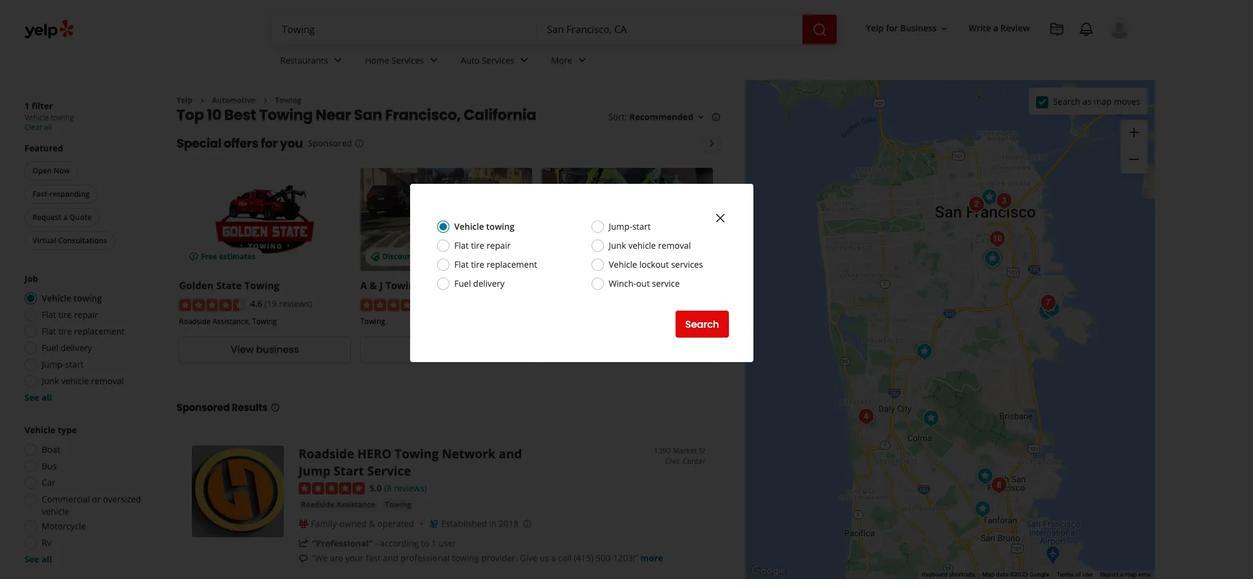 Task type: locate. For each thing, give the bounding box(es) containing it.
sponsored for sponsored results
[[177, 401, 230, 415]]

estimates up golden state towing link
[[219, 252, 255, 262]]

yelp link
[[177, 95, 192, 105]]

commercial or oversized vehicle
[[42, 494, 141, 518]]

winch-out service
[[609, 278, 680, 289]]

2 services from the left
[[482, 54, 515, 66]]

automotive link
[[212, 95, 256, 105]]

0 vertical spatial vehicle
[[629, 240, 656, 251]]

reviews) up towing button
[[394, 483, 427, 494]]

map right as
[[1094, 95, 1112, 107]]

24 chevron down v2 image inside the restaurants link
[[331, 53, 345, 68]]

special
[[177, 135, 221, 152]]

0 vertical spatial vehicle towing
[[454, 221, 515, 232]]

16 info v2 image up next icon
[[711, 112, 721, 122]]

a for request
[[63, 212, 68, 223]]

1 vertical spatial start
[[65, 359, 84, 370]]

shortcuts
[[949, 572, 976, 578]]

24 chevron down v2 image inside home services link
[[427, 53, 441, 68]]

terms of use link
[[1057, 572, 1093, 578]]

reviews)
[[279, 298, 312, 310], [394, 483, 427, 494]]

see all up vehicle type
[[25, 392, 52, 404]]

estimates up winch- on the top
[[582, 252, 618, 262]]

for left business
[[886, 22, 898, 34]]

24 chevron down v2 image
[[331, 53, 345, 68], [517, 53, 532, 68]]

and right 'network'
[[499, 446, 522, 462]]

nelson's towing image
[[1040, 297, 1065, 321]]

towing link down (8 reviews)
[[383, 500, 414, 512]]

services for auto services
[[482, 54, 515, 66]]

free right 16 free estimates v2 icon
[[201, 252, 217, 262]]

0 vertical spatial towing link
[[275, 95, 302, 105]]

1 vertical spatial replacement
[[74, 326, 125, 337]]

0 horizontal spatial and
[[383, 553, 398, 565]]

1 horizontal spatial and
[[499, 446, 522, 462]]

search image
[[812, 22, 827, 37]]

map left error
[[1125, 572, 1137, 578]]

2 free estimates link from the left
[[542, 168, 714, 271]]

free estimates link for hulks towing
[[542, 168, 714, 271]]

24 chevron down v2 image inside auto services link
[[517, 53, 532, 68]]

0 horizontal spatial search
[[685, 317, 719, 331]]

flat tire repair inside option group
[[42, 309, 98, 321]]

0 vertical spatial &
[[370, 279, 377, 293]]

1 free estimates link from the left
[[179, 168, 351, 271]]

0 horizontal spatial free estimates
[[201, 252, 255, 262]]

jump- inside search dialog
[[609, 221, 633, 232]]

0 vertical spatial see all
[[25, 392, 52, 404]]

2 24 chevron down v2 image from the left
[[517, 53, 532, 68]]

golden state towing image
[[973, 464, 998, 489], [973, 464, 998, 489]]

0 vertical spatial delivery
[[473, 278, 505, 289]]

a right write
[[994, 22, 999, 34]]

0 horizontal spatial 1
[[25, 100, 29, 112]]

1 horizontal spatial services
[[482, 54, 515, 66]]

delivery
[[473, 278, 505, 289], [61, 342, 92, 354]]

0 vertical spatial roadside
[[179, 316, 211, 327]]

24 chevron down v2 image inside more link
[[575, 53, 590, 68]]

1 vertical spatial delivery
[[61, 342, 92, 354]]

oversized
[[103, 494, 141, 505]]

vehicle up type
[[61, 375, 89, 387]]

roadside for roadside assistance
[[301, 500, 335, 511]]

fuel inside option group
[[42, 342, 58, 354]]

and for network
[[499, 446, 522, 462]]

a inside button
[[63, 212, 68, 223]]

clear
[[25, 122, 42, 132]]

1 horizontal spatial 24 chevron down v2 image
[[575, 53, 590, 68]]

1 vertical spatial flat tire repair
[[42, 309, 98, 321]]

0 vertical spatial repair
[[487, 240, 511, 251]]

1 horizontal spatial yelp
[[866, 22, 884, 34]]

auto express towing and recovery image
[[1036, 291, 1061, 315]]

keyboard shortcuts button
[[922, 571, 976, 580]]

0 horizontal spatial reviews)
[[279, 298, 312, 310]]

sponsored down near
[[308, 138, 352, 149]]

24 chevron down v2 image for more
[[575, 53, 590, 68]]

24 chevron down v2 image right auto services
[[517, 53, 532, 68]]

junk inside search dialog
[[609, 240, 626, 251]]

review
[[1001, 22, 1030, 34]]

1 free estimates from the left
[[201, 252, 255, 262]]

1203!"
[[613, 553, 638, 565]]

towing up "service"
[[395, 446, 439, 462]]

more
[[641, 553, 663, 565]]

0 horizontal spatial services
[[392, 54, 424, 66]]

search dialog
[[0, 0, 1254, 580]]

towing inside roadside hero towing network and jump start service
[[395, 446, 439, 462]]

1 vertical spatial search
[[685, 317, 719, 331]]

1 horizontal spatial junk
[[609, 240, 626, 251]]

1 vertical spatial repair
[[74, 309, 98, 321]]

info icon image
[[522, 519, 532, 529], [522, 519, 532, 529]]

24 chevron down v2 image right restaurants
[[331, 53, 345, 68]]

and for fast
[[383, 553, 398, 565]]

rv
[[42, 537, 51, 549]]

all up vehicle type
[[42, 392, 52, 404]]

automotive
[[212, 95, 256, 105]]

(8
[[384, 483, 392, 494]]

(415)
[[574, 553, 594, 565]]

yelp inside button
[[866, 22, 884, 34]]

towing up 4.2 star rating image
[[386, 279, 421, 293]]

commercial
[[42, 494, 90, 505]]

& left j
[[370, 279, 377, 293]]

1 left the filter
[[25, 100, 29, 112]]

yelp left 16 chevron right v2 image
[[177, 95, 192, 105]]

16 discount available v2 image
[[370, 252, 380, 262]]

junk vehicle removal inside search dialog
[[609, 240, 691, 251]]

auto services
[[461, 54, 515, 66]]

2 vertical spatial vehicle
[[42, 506, 69, 518]]

0 horizontal spatial map
[[1094, 95, 1112, 107]]

2 24 chevron down v2 image from the left
[[575, 53, 590, 68]]

write a review link
[[964, 17, 1035, 40]]

for left you
[[261, 135, 278, 152]]

1 inside "1 filter vehicle towing clear all"
[[25, 100, 29, 112]]

1 horizontal spatial free estimates
[[564, 252, 618, 262]]

0 horizontal spatial towing link
[[275, 95, 302, 105]]

0 vertical spatial all
[[44, 122, 52, 132]]

boat
[[42, 444, 60, 456]]

free estimates link for golden state towing
[[179, 168, 351, 271]]

24 chevron down v2 image right "more"
[[575, 53, 590, 68]]

hulks towing image
[[981, 247, 1005, 271], [981, 247, 1005, 271]]

a for report
[[1120, 572, 1124, 578]]

2 vertical spatial all
[[42, 554, 52, 565]]

1 horizontal spatial search
[[1054, 95, 1081, 107]]

free estimates up the state
[[201, 252, 255, 262]]

1 horizontal spatial delivery
[[473, 278, 505, 289]]

0 vertical spatial reviews)
[[279, 298, 312, 310]]

0 vertical spatial 16 info v2 image
[[711, 112, 721, 122]]

1 horizontal spatial fuel
[[454, 278, 471, 289]]

a & j towing link
[[361, 279, 421, 293]]

0 vertical spatial fuel
[[454, 278, 471, 289]]

0 vertical spatial jump-
[[609, 221, 633, 232]]

vehicle inside commercial or oversized vehicle
[[42, 506, 69, 518]]

reviews) right (19
[[279, 298, 312, 310]]

a right report on the bottom
[[1120, 572, 1124, 578]]

0 vertical spatial junk
[[609, 240, 626, 251]]

1 services from the left
[[392, 54, 424, 66]]

sponsored for sponsored
[[308, 138, 352, 149]]

0 horizontal spatial flat tire repair
[[42, 309, 98, 321]]

1 see from the top
[[25, 392, 39, 404]]

1 horizontal spatial for
[[886, 22, 898, 34]]

projects image
[[1050, 22, 1065, 37]]

4.6 (19 reviews)
[[250, 298, 312, 310]]

see for junk vehicle removal
[[25, 392, 39, 404]]

-
[[375, 538, 378, 550]]

roadside hero towing network and jump start service link
[[299, 446, 522, 479]]

1 vertical spatial for
[[261, 135, 278, 152]]

replacement inside option group
[[74, 326, 125, 337]]

towing inside "1 filter vehicle towing clear all"
[[51, 112, 74, 123]]

1 horizontal spatial jump-
[[609, 221, 633, 232]]

restaurants link
[[270, 44, 355, 80]]

1 horizontal spatial removal
[[658, 240, 691, 251]]

1 horizontal spatial reviews)
[[394, 483, 427, 494]]

junk vehicle removal up lockout
[[609, 240, 691, 251]]

0 horizontal spatial for
[[261, 135, 278, 152]]

0 vertical spatial 1
[[25, 100, 29, 112]]

option group
[[21, 273, 152, 404], [21, 424, 152, 566]]

0 horizontal spatial junk vehicle removal
[[42, 375, 124, 387]]

sponsored left results
[[177, 401, 230, 415]]

restaurants
[[280, 54, 328, 66]]

yelp left business
[[866, 22, 884, 34]]

auto towing image
[[1035, 300, 1059, 324]]

16 info v2 image
[[711, 112, 721, 122], [270, 403, 280, 413]]

market
[[673, 446, 697, 456]]

open now
[[33, 166, 70, 176]]

jump-start
[[609, 221, 651, 232], [42, 359, 84, 370]]

services inside home services link
[[392, 54, 424, 66]]

towing down (8 reviews)
[[385, 500, 412, 511]]

vehicle towing inside option group
[[42, 293, 102, 304]]

1 horizontal spatial free estimates link
[[542, 168, 714, 271]]

1 horizontal spatial fuel delivery
[[454, 278, 505, 289]]

1 vertical spatial all
[[42, 392, 52, 404]]

1 horizontal spatial junk vehicle removal
[[609, 240, 691, 251]]

roadside down 4.6 star rating 'image'
[[179, 316, 211, 327]]

vehicle down commercial
[[42, 506, 69, 518]]

0 horizontal spatial sponsored
[[177, 401, 230, 415]]

search button
[[676, 311, 729, 338]]

0 vertical spatial junk vehicle removal
[[609, 240, 691, 251]]

roadside inside roadside hero towing network and jump start service
[[299, 446, 354, 462]]

2 see all button from the top
[[25, 554, 52, 565]]

sort:
[[608, 111, 627, 123]]

2 vertical spatial roadside
[[301, 500, 335, 511]]

towing
[[51, 112, 74, 123], [486, 221, 515, 232], [74, 293, 102, 304], [452, 553, 479, 565]]

data
[[997, 572, 1009, 578]]

fast-responding button
[[25, 185, 98, 204]]

©2023
[[1010, 572, 1029, 578]]

vasa's towing image
[[965, 193, 989, 217]]

16 trending v2 image
[[299, 539, 308, 549]]

services inside auto services link
[[482, 54, 515, 66]]

0 vertical spatial flat tire replacement
[[454, 259, 537, 270]]

16 free estimates v2 image
[[189, 252, 199, 262]]

2 free from the left
[[564, 252, 580, 262]]

services right auto
[[482, 54, 515, 66]]

and inside roadside hero towing network and jump start service
[[499, 446, 522, 462]]

2018
[[499, 519, 519, 530]]

all right clear
[[44, 122, 52, 132]]

results
[[232, 401, 268, 415]]

discounts available
[[383, 252, 454, 262]]

vehicle up lockout
[[629, 240, 656, 251]]

1 vertical spatial jump-
[[42, 359, 65, 370]]

24 chevron down v2 image left auto
[[427, 53, 441, 68]]

start
[[334, 463, 364, 479]]

16 info v2 image
[[355, 139, 364, 149]]

(19
[[265, 298, 277, 310]]

0 vertical spatial for
[[886, 22, 898, 34]]

flat tire replacement inside search dialog
[[454, 259, 537, 270]]

1 see all button from the top
[[25, 392, 52, 404]]

more
[[551, 54, 573, 66]]

see all down rv
[[25, 554, 52, 565]]

towing link right 16 chevron right v2 icon
[[275, 95, 302, 105]]

16 info v2 image right results
[[270, 403, 280, 413]]

0 horizontal spatial removal
[[91, 375, 124, 387]]

services for home services
[[392, 54, 424, 66]]

1 vertical spatial yelp
[[177, 95, 192, 105]]

5.0
[[370, 483, 382, 494]]

fuel delivery inside search dialog
[[454, 278, 505, 289]]

0 horizontal spatial fuel delivery
[[42, 342, 92, 354]]

1 vertical spatial removal
[[91, 375, 124, 387]]

None search field
[[272, 15, 839, 44]]

view business link
[[179, 337, 351, 364]]

jump- inside option group
[[42, 359, 65, 370]]

16 speech v2 image
[[299, 555, 308, 564]]

1 horizontal spatial 16 info v2 image
[[711, 112, 721, 122]]

1 horizontal spatial start
[[633, 221, 651, 232]]

0 horizontal spatial fuel
[[42, 342, 58, 354]]

0 horizontal spatial repair
[[74, 309, 98, 321]]

responding
[[50, 189, 90, 199]]

2 option group from the top
[[21, 424, 152, 566]]

0 horizontal spatial start
[[65, 359, 84, 370]]

all inside "1 filter vehicle towing clear all"
[[44, 122, 52, 132]]

search for search
[[685, 317, 719, 331]]

group
[[1121, 120, 1148, 174]]

1 24 chevron down v2 image from the left
[[331, 53, 345, 68]]

0 vertical spatial start
[[633, 221, 651, 232]]

4.2 star rating image
[[361, 299, 427, 311]]

1 vertical spatial and
[[383, 553, 398, 565]]

request a quote button
[[25, 209, 100, 227]]

0 horizontal spatial vehicle towing
[[42, 293, 102, 304]]

jerry's recovery & transport image
[[981, 247, 1005, 271], [981, 247, 1005, 271]]

repair inside search dialog
[[487, 240, 511, 251]]

yelp for business button
[[861, 17, 954, 40]]

view
[[231, 343, 254, 357]]

free estimates
[[201, 252, 255, 262], [564, 252, 618, 262]]

24 chevron down v2 image for home services
[[427, 53, 441, 68]]

1 vertical spatial 16 info v2 image
[[270, 403, 280, 413]]

search inside button
[[685, 317, 719, 331]]

a & j towing image
[[913, 340, 937, 364], [913, 340, 937, 364]]

2 see from the top
[[25, 554, 39, 565]]

best
[[224, 105, 256, 125]]

1 vertical spatial towing link
[[383, 500, 414, 512]]

0 vertical spatial see
[[25, 392, 39, 404]]

0 horizontal spatial jump-start
[[42, 359, 84, 370]]

1 see all from the top
[[25, 392, 52, 404]]

1 filter vehicle towing clear all
[[25, 100, 74, 132]]

1 vertical spatial vehicle towing
[[42, 293, 102, 304]]

0 vertical spatial see all button
[[25, 392, 52, 404]]

google image
[[749, 564, 789, 580]]

replacement inside search dialog
[[487, 259, 537, 270]]

0 horizontal spatial jump-
[[42, 359, 65, 370]]

your
[[346, 553, 364, 565]]

1 option group from the top
[[21, 273, 152, 404]]

top 10 best towing near san francisco, california
[[177, 105, 536, 125]]

towing up you
[[259, 105, 313, 125]]

1 horizontal spatial 1
[[432, 538, 437, 550]]

2 estimates from the left
[[582, 252, 618, 262]]

roadside inside button
[[301, 500, 335, 511]]

1 vertical spatial see all button
[[25, 554, 52, 565]]

use
[[1083, 572, 1093, 578]]

0 horizontal spatial flat tire replacement
[[42, 326, 125, 337]]

see all button up vehicle type
[[25, 392, 52, 404]]

& right owned
[[369, 519, 375, 530]]

for
[[886, 22, 898, 34], [261, 135, 278, 152]]

0 vertical spatial sponsored
[[308, 138, 352, 149]]

1 horizontal spatial vehicle towing
[[454, 221, 515, 232]]

24 chevron down v2 image
[[427, 53, 441, 68], [575, 53, 590, 68]]

1 horizontal spatial repair
[[487, 240, 511, 251]]

see all for rv
[[25, 554, 52, 565]]

0 horizontal spatial replacement
[[74, 326, 125, 337]]

see
[[25, 392, 39, 404], [25, 554, 39, 565]]

family-owned & operated
[[311, 519, 414, 530]]

1 horizontal spatial estimates
[[582, 252, 618, 262]]

1 vertical spatial reviews)
[[394, 483, 427, 494]]

1 24 chevron down v2 image from the left
[[427, 53, 441, 68]]

quote
[[70, 212, 92, 223]]

start inside search dialog
[[633, 221, 651, 232]]

to
[[421, 538, 429, 550]]

all
[[44, 122, 52, 132], [42, 392, 52, 404], [42, 554, 52, 565]]

1 horizontal spatial towing link
[[383, 500, 414, 512]]

flat tire repair
[[454, 240, 511, 251], [42, 309, 98, 321]]

business
[[256, 343, 299, 357]]

1 horizontal spatial flat tire replacement
[[454, 259, 537, 270]]

vehicle inside "1 filter vehicle towing clear all"
[[25, 112, 49, 123]]

1 horizontal spatial sponsored
[[308, 138, 352, 149]]

0 vertical spatial yelp
[[866, 22, 884, 34]]

all down rv
[[42, 554, 52, 565]]

towing up 4.6 at the bottom left of page
[[244, 279, 280, 293]]

0 vertical spatial map
[[1094, 95, 1112, 107]]

replacement
[[487, 259, 537, 270], [74, 326, 125, 337]]

golden state towing link
[[179, 279, 280, 293]]

0 horizontal spatial 24 chevron down v2 image
[[427, 53, 441, 68]]

0 vertical spatial replacement
[[487, 259, 537, 270]]

map region
[[650, 26, 1254, 580]]

open
[[33, 166, 52, 176]]

roadside up family-
[[301, 500, 335, 511]]

free estimates up hulks towing
[[564, 252, 618, 262]]

roadside up jump
[[299, 446, 354, 462]]

junk up vehicle type
[[42, 375, 59, 387]]

0 vertical spatial fuel delivery
[[454, 278, 505, 289]]

wilmars towing and transport image
[[986, 227, 1010, 251]]

filter
[[32, 100, 53, 112]]

a
[[361, 279, 367, 293]]

junk up winch- on the top
[[609, 240, 626, 251]]

delivery inside option group
[[61, 342, 92, 354]]

and down "professional" - according to 1 user
[[383, 553, 398, 565]]

1 vertical spatial sponsored
[[177, 401, 230, 415]]

1 free from the left
[[201, 252, 217, 262]]

terms of use
[[1057, 572, 1093, 578]]

1 vertical spatial junk vehicle removal
[[42, 375, 124, 387]]

a left quote
[[63, 212, 68, 223]]

flat
[[454, 240, 469, 251], [454, 259, 469, 270], [42, 309, 56, 321], [42, 326, 56, 337]]

free up hulks towing link
[[564, 252, 580, 262]]

1 vertical spatial see
[[25, 554, 39, 565]]

see for rv
[[25, 554, 39, 565]]

yelp
[[866, 22, 884, 34], [177, 95, 192, 105]]

roadside for roadside hero towing network and jump start service
[[299, 446, 354, 462]]

repair
[[487, 240, 511, 251], [74, 309, 98, 321]]

write a review
[[969, 22, 1030, 34]]

vehicle towing
[[454, 221, 515, 232], [42, 293, 102, 304]]

services right home
[[392, 54, 424, 66]]

see all button down rv
[[25, 554, 52, 565]]

delivery inside search dialog
[[473, 278, 505, 289]]

report a map error link
[[1101, 572, 1152, 578]]

2 see all from the top
[[25, 554, 52, 565]]

0 horizontal spatial 24 chevron down v2 image
[[331, 53, 345, 68]]

notifications image
[[1079, 22, 1094, 37]]

j
[[380, 279, 383, 293]]

junk vehicle removal up type
[[42, 375, 124, 387]]

1 right the to
[[432, 538, 437, 550]]



Task type: vqa. For each thing, say whether or not it's contained in the screenshot.
"4.7 star rating" image
no



Task type: describe. For each thing, give the bounding box(es) containing it.
jump
[[299, 463, 331, 479]]

previous image
[[677, 136, 691, 151]]

next image
[[705, 136, 720, 151]]

owned
[[340, 519, 367, 530]]

towing left winch- on the top
[[572, 279, 608, 293]]

type
[[58, 424, 77, 436]]

fast
[[366, 553, 381, 565]]

special offers for you
[[177, 135, 303, 152]]

"professional" - according to 1 user
[[312, 538, 457, 550]]

open now button
[[25, 162, 78, 180]]

1 vertical spatial 1
[[432, 538, 437, 550]]

towing button
[[383, 500, 414, 512]]

1390 market st civic center
[[654, 446, 706, 467]]

clear all link
[[25, 122, 52, 132]]

hulks towing
[[542, 279, 608, 293]]

24 chevron down v2 image for auto services
[[517, 53, 532, 68]]

junk vehicle removal inside option group
[[42, 375, 124, 387]]

are
[[330, 553, 343, 565]]

network
[[442, 446, 496, 462]]

500-
[[596, 553, 613, 565]]

5 star rating image
[[299, 483, 365, 495]]

california
[[464, 105, 536, 125]]

towing right 16 chevron right v2 icon
[[275, 95, 302, 105]]

5.0 link
[[370, 481, 382, 495]]

a right the us
[[551, 553, 556, 565]]

towing link for 1390 market st
[[383, 500, 414, 512]]

24 chevron down v2 image for restaurants
[[331, 53, 345, 68]]

business
[[901, 22, 937, 34]]

provider.
[[482, 553, 518, 565]]

map for error
[[1125, 572, 1137, 578]]

jump-start inside search dialog
[[609, 221, 651, 232]]

network collision image
[[919, 407, 944, 431]]

terms
[[1057, 572, 1074, 578]]

close image
[[713, 211, 728, 226]]

hulks towing link
[[542, 279, 608, 293]]

towing inside button
[[385, 500, 412, 511]]

virtual consultations
[[33, 236, 107, 246]]

search for search as map moves
[[1054, 95, 1081, 107]]

according
[[380, 538, 419, 550]]

roadside assistance link
[[299, 500, 378, 512]]

removal inside search dialog
[[658, 240, 691, 251]]

moves
[[1114, 95, 1141, 107]]

4.6
[[250, 298, 262, 310]]

16 established in v2 image
[[429, 520, 439, 529]]

towing inside option group
[[74, 293, 102, 304]]

for inside button
[[886, 22, 898, 34]]

towing down (19
[[252, 316, 277, 327]]

civic
[[665, 456, 681, 467]]

"we are your fast and professional towing provider. give us a call (415) 500-1203!" more
[[312, 553, 663, 565]]

roadside hero towing network and jump start service image
[[978, 185, 1002, 210]]

repair inside option group
[[74, 309, 98, 321]]

report
[[1101, 572, 1119, 578]]

assistance
[[336, 500, 375, 511]]

yelp for yelp for business
[[866, 22, 884, 34]]

vehicle towing inside search dialog
[[454, 221, 515, 232]]

error
[[1139, 572, 1152, 578]]

1 vertical spatial vehicle
[[61, 375, 89, 387]]

discounts available link
[[361, 168, 532, 271]]

jump start hero image
[[854, 405, 879, 429]]

towing down 4.2 star rating image
[[361, 316, 385, 327]]

16 family owned v2 image
[[299, 520, 308, 529]]

consultations
[[58, 236, 107, 246]]

(8 reviews)
[[384, 483, 427, 494]]

all for job
[[42, 392, 52, 404]]

fast-
[[33, 189, 50, 199]]

bob jr's towing image
[[987, 473, 1012, 498]]

vehicle type
[[25, 424, 77, 436]]

motorcycle
[[42, 521, 86, 532]]

car
[[42, 477, 55, 489]]

search as map moves
[[1054, 95, 1141, 107]]

option group containing job
[[21, 273, 152, 404]]

roadside hero towing network and jump start service image
[[192, 446, 284, 538]]

towing inside search dialog
[[486, 221, 515, 232]]

us
[[540, 553, 549, 565]]

google
[[1030, 572, 1050, 578]]

1 vertical spatial &
[[369, 519, 375, 530]]

zoom in image
[[1127, 125, 1142, 140]]

all for vehicle type
[[42, 554, 52, 565]]

option group containing vehicle type
[[21, 424, 152, 566]]

flat tire replacement inside option group
[[42, 326, 125, 337]]

16 chevron right v2 image
[[260, 96, 270, 105]]

yelp for yelp link
[[177, 95, 192, 105]]

(8 reviews) link
[[384, 481, 427, 495]]

see all button for junk vehicle removal
[[25, 392, 52, 404]]

in
[[489, 519, 497, 530]]

keyboard
[[922, 572, 948, 578]]

call
[[558, 553, 572, 565]]

a for write
[[994, 22, 999, 34]]

a & j towing
[[361, 279, 421, 293]]

16 chevron down v2 image
[[940, 24, 949, 34]]

established
[[441, 519, 487, 530]]

roberto's roadside rescue image
[[992, 189, 1017, 213]]

zoom out image
[[1127, 152, 1142, 167]]

more link
[[641, 553, 663, 565]]

golden
[[179, 279, 214, 293]]

vehicle lockout services
[[609, 259, 703, 270]]

roadside assistance, towing
[[179, 316, 277, 327]]

roadside for roadside assistance, towing
[[179, 316, 211, 327]]

available
[[421, 252, 454, 262]]

home
[[365, 54, 389, 66]]

junk inside option group
[[42, 375, 59, 387]]

user actions element
[[857, 15, 1148, 91]]

4.6 star rating image
[[179, 299, 245, 311]]

services
[[671, 259, 703, 270]]

sponsored results
[[177, 401, 268, 415]]

see all for junk vehicle removal
[[25, 392, 52, 404]]

hero
[[358, 446, 392, 462]]

1 estimates from the left
[[219, 252, 255, 262]]

flat tire repair inside search dialog
[[454, 240, 511, 251]]

you
[[280, 135, 303, 152]]

start inside option group
[[65, 359, 84, 370]]

2 free estimates from the left
[[564, 252, 618, 262]]

san
[[354, 105, 382, 125]]

fly towing image
[[971, 497, 995, 522]]

business categories element
[[270, 44, 1131, 80]]

or
[[92, 494, 101, 505]]

roadside hero towing network and jump start service
[[299, 446, 522, 479]]

towing link for top 10 best towing near san francisco, california
[[275, 95, 302, 105]]

fast-responding
[[33, 189, 90, 199]]

auto services link
[[451, 44, 542, 80]]

16 chevron right v2 image
[[197, 96, 207, 105]]

map
[[983, 572, 995, 578]]

bus
[[42, 461, 57, 472]]

jump-start inside option group
[[42, 359, 84, 370]]

1390
[[654, 446, 671, 456]]

fuel inside search dialog
[[454, 278, 471, 289]]

vehicle inside search dialog
[[629, 240, 656, 251]]

"we
[[312, 553, 328, 565]]

featured group
[[22, 142, 152, 253]]

as
[[1083, 95, 1092, 107]]

fuel delivery inside option group
[[42, 342, 92, 354]]

roadside assistance button
[[299, 500, 378, 512]]

map for moves
[[1094, 95, 1112, 107]]

removal inside option group
[[91, 375, 124, 387]]

see all button for rv
[[25, 554, 52, 565]]

top
[[177, 105, 204, 125]]

give
[[520, 553, 538, 565]]



